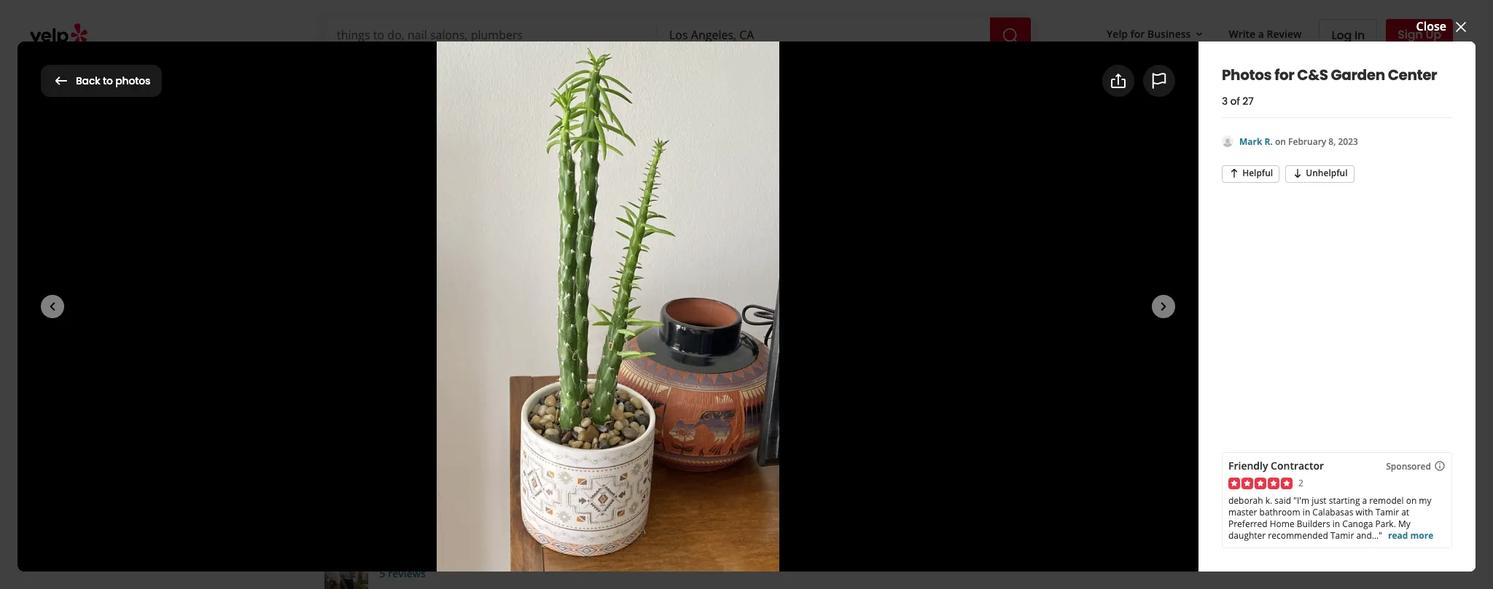 Task type: vqa. For each thing, say whether or not it's contained in the screenshot.
'PM' at the left of the page
yes



Task type: locate. For each thing, give the bounding box(es) containing it.
0 vertical spatial a
[[1259, 27, 1264, 41]]

sign up
[[1398, 26, 1442, 43]]

24 chevron down v2 image right more
[[685, 63, 703, 81]]

5 star rating image up deborah k. said at the bottom
[[1229, 478, 1293, 490]]

0 vertical spatial 5 star rating image
[[324, 298, 453, 321]]

on left my
[[1406, 495, 1417, 508]]

photos right to
[[115, 73, 150, 88]]

yelp for business button
[[1101, 21, 1212, 47]]

0 horizontal spatial in
[[852, 553, 861, 567]]

add inside add photo link
[[493, 443, 517, 459]]

1 photo of c&s garden center - lawndale, ca, us. image from the left
[[740, 96, 940, 406]]

add right 24 camera v2 image
[[493, 443, 517, 459]]

photos
[[1153, 72, 1193, 89], [115, 73, 150, 88]]

write for write a review
[[1229, 27, 1256, 41]]

0 horizontal spatial a
[[392, 443, 400, 459]]

24 arrow left v2 image
[[53, 72, 70, 89]]

photo of c&s garden center - lawndale, ca, us. gavin loading my sister's jungle monster into my van for transport 500 miles north. image
[[507, 96, 740, 406]]

0 horizontal spatial write
[[359, 443, 389, 459]]

photos down the business
[[1153, 72, 1193, 89]]

16 helpful v2 image
[[1229, 168, 1240, 179]]

save button
[[659, 435, 736, 467]]

on
[[1275, 135, 1286, 148], [1406, 495, 1417, 508], [778, 553, 791, 567]]

close button
[[1417, 18, 1470, 35]]

1 horizontal spatial i
[[636, 553, 638, 567]]

16 info v2 image
[[468, 361, 480, 373]]

0 vertical spatial review
[[1267, 27, 1302, 41]]

in
[[1303, 507, 1311, 519], [1333, 518, 1341, 531], [852, 553, 861, 567]]

1 horizontal spatial services
[[575, 65, 613, 78]]

2 photo of c&s garden center - lawndale, ca, us. image from the left
[[940, 96, 1173, 406]]

24 save outline v2 image
[[672, 443, 689, 460]]

6:00
[[415, 360, 438, 376]]

1 horizontal spatial 5 star rating image
[[1229, 478, 1293, 490]]

1 horizontal spatial for
[[1131, 27, 1145, 41]]

1 horizontal spatial a
[[1259, 27, 1264, 41]]

2 horizontal spatial for
[[1275, 65, 1295, 85]]

&
[[464, 334, 472, 350]]

photos for c&s garden center
[[1222, 65, 1438, 85], [41, 66, 346, 95]]

1 horizontal spatial in
[[1303, 507, 1311, 519]]

services for auto services
[[575, 65, 613, 78]]

1 horizontal spatial tamir
[[1376, 507, 1400, 519]]

2 horizontal spatial a
[[1363, 495, 1368, 508]]

i left 'was'
[[383, 553, 386, 567]]

for inside button
[[1131, 27, 1145, 41]]

review left log
[[1267, 27, 1302, 41]]

i right when
[[636, 553, 638, 567]]

1 vertical spatial tamir
[[1331, 530, 1354, 543]]

for right yelp
[[1131, 27, 1145, 41]]

review up erika m. image at left
[[324, 515, 376, 535]]

bathroom
[[1260, 507, 1301, 519]]

1 horizontal spatial home
[[1270, 518, 1295, 531]]

2 left months
[[573, 360, 580, 376]]

was
[[389, 553, 407, 567]]

2 up "i'm
[[1299, 478, 1304, 490]]

1 horizontal spatial 24 chevron down v2 image
[[685, 63, 703, 81]]

24 chevron down v2 image inside home services link
[[509, 63, 526, 81]]

1 horizontal spatial 2
[[1299, 478, 1304, 490]]

friendly
[[1229, 459, 1269, 473]]

0 horizontal spatial photos
[[41, 66, 111, 95]]

0 horizontal spatial on
[[778, 553, 791, 567]]

2 horizontal spatial on
[[1406, 495, 1417, 508]]

5.0
[[461, 302, 478, 318]]

corner.
[[812, 553, 846, 567]]

a inside "i'm just starting a remodel on my master bathroom in calabasas with tamir at preferred home builders in canoga park. my daughter recommended tamir and…"
[[1363, 495, 1368, 508]]

photo of c&s garden center - lawndale, ca, us. image
[[740, 96, 940, 406], [940, 96, 1173, 406], [1406, 96, 1494, 406]]

0 vertical spatial add
[[1127, 72, 1150, 89]]

0 horizontal spatial 2
[[573, 360, 580, 376]]

1 horizontal spatial add
[[1127, 72, 1150, 89]]

mark r. on february 8, 2023
[[1240, 135, 1359, 148]]

2 services from the left
[[575, 65, 613, 78]]

for down write a review link
[[1275, 65, 1295, 85]]

a
[[1259, 27, 1264, 41], [392, 443, 400, 459], [1363, 495, 1368, 508]]

1 horizontal spatial photos
[[1222, 65, 1272, 85]]

0 horizontal spatial services
[[467, 65, 506, 78]]

0 horizontal spatial c&s
[[148, 66, 191, 95]]

add
[[1127, 72, 1150, 89], [493, 443, 517, 459]]

24 close v2 image
[[1453, 18, 1470, 35]]

s
[[693, 553, 699, 567]]

write
[[1229, 27, 1256, 41], [359, 443, 389, 459]]

center
[[1388, 65, 1438, 85], [276, 66, 346, 95], [546, 247, 667, 296], [741, 553, 776, 567]]

"i'm just starting a remodel on my master bathroom in calabasas with tamir at preferred home builders in canoga park. my daughter recommended tamir and…"
[[1229, 495, 1432, 543]]

2 horizontal spatial in
[[1333, 518, 1341, 531]]

next photo image
[[1155, 298, 1173, 316]]

1 24 chevron down v2 image from the left
[[509, 63, 526, 81]]

2
[[573, 360, 580, 376], [1299, 478, 1304, 490]]

c&
[[679, 553, 693, 567]]

reviews
[[388, 567, 426, 581]]

in left canoga
[[1333, 518, 1341, 531]]

with
[[1356, 507, 1374, 519]]

1 horizontal spatial review
[[1267, 27, 1302, 41]]

0 vertical spatial 2
[[573, 360, 580, 376]]

helpful
[[1243, 167, 1273, 180]]

24 add photo v2 image
[[1103, 72, 1121, 89]]

back
[[552, 553, 574, 567]]

on right r.
[[1275, 135, 1286, 148]]

write a review link
[[1223, 21, 1308, 47]]

write inside write a review link
[[1229, 27, 1256, 41]]

write left review
[[359, 443, 389, 459]]

yelp
[[1107, 27, 1128, 41]]

save
[[695, 443, 724, 459]]

in
[[1355, 27, 1365, 43]]

more link
[[645, 53, 714, 95]]

None search field
[[325, 18, 1034, 53]]

add inside add photos link
[[1127, 72, 1150, 89]]

tamir down "calabasas"
[[1331, 530, 1354, 543]]

a right starting
[[1363, 495, 1368, 508]]

hours
[[682, 361, 706, 374]]

deborah
[[1229, 495, 1264, 508]]

unhelpful
[[1306, 167, 1348, 180]]

c&s for c&s garden center
[[148, 66, 191, 95]]

add photo link
[[458, 435, 566, 467]]

a right the 16 chevron down v2 image
[[1259, 27, 1264, 41]]

2 vertical spatial a
[[1363, 495, 1368, 508]]

24 camera v2 image
[[470, 443, 488, 460]]

0 horizontal spatial for
[[115, 66, 144, 95]]

see hours link
[[658, 360, 713, 377]]

see hours
[[665, 361, 706, 374]]

"i'm
[[1294, 495, 1310, 508]]

write for write a review
[[359, 443, 389, 459]]

photos
[[1222, 65, 1272, 85], [41, 66, 111, 95]]

1 vertical spatial add
[[493, 443, 517, 459]]

1 vertical spatial home
[[1270, 518, 1295, 531]]

24 chevron down v2 image inside more link
[[685, 63, 703, 81]]

deborah k. said
[[1229, 495, 1292, 508]]

up
[[1426, 26, 1442, 43]]

9:00 am - 6:00 pm
[[361, 360, 459, 376]]

share button
[[572, 435, 654, 467]]

tamir left at
[[1376, 507, 1400, 519]]

1 horizontal spatial on
[[1275, 135, 1286, 148]]

1 vertical spatial a
[[392, 443, 400, 459]]

on left 'the'
[[778, 553, 791, 567]]

on inside "i'm just starting a remodel on my master bathroom in calabasas with tamir at preferred home builders in canoga park. my daughter recommended tamir and…"
[[1406, 495, 1417, 508]]

1 vertical spatial 5 star rating image
[[1229, 478, 1293, 490]]

write right the 16 chevron down v2 image
[[1229, 27, 1256, 41]]

a for review
[[392, 443, 400, 459]]

0 horizontal spatial i
[[383, 553, 386, 567]]

k.
[[1266, 495, 1273, 508]]

9:00
[[361, 360, 384, 376]]

add left 24 flag v2 icon
[[1127, 72, 1150, 89]]

search image
[[1002, 27, 1019, 44]]

pm
[[441, 360, 459, 376]]

home
[[436, 65, 464, 78], [1270, 518, 1295, 531]]

3 of 27
[[1222, 94, 1254, 108]]

services inside "link"
[[575, 65, 613, 78]]

0 horizontal spatial 24 chevron down v2 image
[[509, 63, 526, 81]]

0 horizontal spatial home
[[436, 65, 464, 78]]

1 horizontal spatial photos for c&s garden center
[[1222, 65, 1438, 85]]

1 horizontal spatial write
[[1229, 27, 1256, 41]]

1 vertical spatial on
[[1406, 495, 1417, 508]]

24 chevron down v2 image left auto
[[509, 63, 526, 81]]

5 star rating image
[[324, 298, 453, 321], [1229, 478, 1293, 490]]

1 vertical spatial write
[[359, 443, 389, 459]]

0 vertical spatial on
[[1275, 135, 1286, 148]]

1 vertical spatial review
[[324, 515, 376, 535]]

for right to
[[115, 66, 144, 95]]

builders
[[1297, 518, 1331, 531]]

0 horizontal spatial add
[[493, 443, 517, 459]]

0 vertical spatial write
[[1229, 27, 1256, 41]]

0 horizontal spatial review
[[324, 515, 376, 535]]

photos for photos for c&s garden center
[[1222, 65, 1272, 85]]

a left review
[[392, 443, 400, 459]]

preferred
[[1229, 518, 1268, 531]]

1 services from the left
[[467, 65, 506, 78]]

months
[[583, 360, 626, 376]]

hours
[[486, 360, 520, 376]]

24 share v2 image
[[584, 443, 602, 460]]

2 vertical spatial on
[[778, 553, 791, 567]]

in right corner.
[[852, 553, 861, 567]]

1 horizontal spatial photos
[[1153, 72, 1193, 89]]

5 star rating image up nurseries
[[324, 298, 453, 321]]

c&s
[[1298, 65, 1328, 85], [148, 66, 191, 95], [324, 247, 399, 296]]

0 horizontal spatial photos for c&s garden center
[[41, 66, 346, 95]]

16 info v2 image
[[1434, 461, 1446, 472]]

to
[[103, 73, 113, 88]]

contractor
[[1271, 459, 1324, 473]]

in left 'just'
[[1303, 507, 1311, 519]]

2 horizontal spatial c&s
[[1298, 65, 1328, 85]]

remodel
[[1370, 495, 1404, 508]]

0 horizontal spatial photos
[[115, 73, 150, 88]]

0 vertical spatial home
[[436, 65, 464, 78]]

Search photos text field
[[1214, 66, 1453, 95]]

services for home services
[[467, 65, 506, 78]]

write inside write a review link
[[359, 443, 389, 459]]

2 24 chevron down v2 image from the left
[[685, 63, 703, 81]]

16 chevron down v2 image
[[1194, 28, 1206, 40]]

review highlights
[[324, 515, 453, 535]]

24 chevron down v2 image
[[509, 63, 526, 81], [685, 63, 703, 81]]

friendly contractor link
[[1229, 459, 1324, 473]]

on inside review highlights element
[[778, 553, 791, 567]]

am
[[387, 360, 405, 376]]

read more link
[[1389, 530, 1434, 543]]

home services
[[436, 65, 506, 78]]



Task type: describe. For each thing, give the bounding box(es) containing it.
master
[[1229, 507, 1258, 519]]

nurseries
[[404, 334, 461, 350]]

home
[[576, 553, 604, 567]]

mark r. link
[[1240, 135, 1275, 148]]

business
[[1148, 27, 1191, 41]]

auto services
[[550, 65, 613, 78]]

review highlights element
[[301, 491, 880, 590]]

said
[[1275, 495, 1292, 508]]

24 chevron down v2 image for home services
[[509, 63, 526, 81]]

log in link
[[1320, 19, 1378, 51]]

24 chevron down v2 image for more
[[685, 63, 703, 81]]

write a review
[[359, 443, 440, 459]]

2023
[[1339, 135, 1359, 148]]

24 share v2 image
[[1110, 73, 1127, 90]]

1 horizontal spatial c&s
[[324, 247, 399, 296]]

s garden center button
[[693, 553, 776, 567]]

more
[[657, 65, 682, 78]]

home services link
[[424, 53, 538, 95]]

in 5 reviews button
[[380, 553, 861, 581]]

heading
[[511, 553, 549, 567]]

i was driving down marine heading back home when i noticed c& s garden center on the corner.
[[383, 553, 846, 567]]

recommended
[[1268, 530, 1329, 543]]

updated
[[523, 360, 570, 376]]

5
[[380, 567, 385, 581]]

log
[[1332, 27, 1352, 43]]

3
[[1222, 94, 1228, 108]]

park.
[[1376, 518, 1396, 531]]

photo of c&s garden center - lawndale, ca, us. air plants and driftwood! image
[[40, 96, 507, 406]]

and…"
[[1357, 530, 1383, 543]]

log in
[[1332, 27, 1365, 43]]

friendly contractor
[[1229, 459, 1324, 473]]

read
[[1389, 530, 1408, 543]]

auto services link
[[538, 53, 645, 95]]

just
[[1312, 495, 1327, 508]]

reviews)
[[501, 302, 548, 318]]

c&s garden center
[[324, 247, 667, 296]]

back to photos button
[[41, 65, 162, 97]]

0 horizontal spatial tamir
[[1331, 530, 1354, 543]]

2 inside info alert
[[573, 360, 580, 376]]

sign
[[1398, 26, 1423, 43]]

calabasas
[[1313, 507, 1354, 519]]

add photo
[[493, 443, 554, 459]]

24 chevron down v2 image
[[616, 63, 634, 81]]

for for photos for c&s garden center
[[1275, 65, 1295, 85]]

review
[[403, 443, 440, 459]]

info alert
[[468, 359, 649, 376]]

3 photo of c&s garden center - lawndale, ca, us. image from the left
[[1406, 96, 1494, 406]]

1 i from the left
[[383, 553, 386, 567]]

a for review
[[1259, 27, 1264, 41]]

back to photos
[[76, 73, 150, 88]]

yelp for business
[[1107, 27, 1191, 41]]

hours updated 2 months ago
[[486, 360, 649, 376]]

driving
[[410, 553, 442, 567]]

photos for c&s garden center for photos for c&s garden center
[[1222, 65, 1438, 85]]

8,
[[1329, 135, 1336, 148]]

add for add photos
[[1127, 72, 1150, 89]]

photos inside "button"
[[115, 73, 150, 88]]

write a review link
[[324, 435, 452, 467]]

of
[[1231, 94, 1240, 108]]

auto
[[550, 65, 572, 78]]

sign up link
[[1386, 19, 1453, 51]]

0 horizontal spatial 5 star rating image
[[324, 298, 453, 321]]

r.
[[1265, 135, 1273, 148]]

(22
[[481, 302, 498, 318]]

home inside business categories element
[[436, 65, 464, 78]]

add for add photo
[[493, 443, 517, 459]]

add photos link
[[1091, 65, 1205, 97]]

2 i from the left
[[636, 553, 638, 567]]

my
[[1419, 495, 1432, 508]]

(22 reviews) link
[[481, 302, 548, 318]]

in 5 reviews
[[380, 553, 861, 581]]

write a review
[[1229, 27, 1302, 41]]

when
[[607, 553, 633, 567]]

photos for c&s garden center for c&s garden center
[[41, 66, 346, 95]]

home inside "i'm just starting a remodel on my master bathroom in calabasas with tamir at preferred home builders in canoga park. my daughter recommended tamir and…"
[[1270, 518, 1295, 531]]

february
[[1289, 135, 1327, 148]]

photo of c&s garden center - lawndale, ca, us. olive tree image
[[1173, 96, 1406, 406]]

for for c&s garden center
[[115, 66, 144, 95]]

erika m. image
[[324, 553, 368, 590]]

mark
[[1240, 135, 1263, 148]]

at
[[1402, 507, 1410, 519]]

business categories element
[[323, 53, 1453, 95]]

add photos
[[1127, 72, 1193, 89]]

24 flag v2 image
[[1151, 73, 1168, 90]]

unhelpful button
[[1286, 165, 1355, 183]]

16 nothelpful v2 image
[[1292, 168, 1304, 179]]

1 vertical spatial 2
[[1299, 478, 1304, 490]]

5.0 (22 reviews)
[[461, 302, 548, 318]]

more
[[1411, 530, 1434, 543]]

back
[[76, 73, 100, 88]]

center inside review highlights element
[[741, 553, 776, 567]]

garden inside review highlights element
[[701, 553, 739, 567]]

marine
[[474, 553, 508, 567]]

gardening
[[475, 334, 536, 350]]

-
[[408, 360, 412, 376]]

canoga
[[1343, 518, 1374, 531]]

in inside in 5 reviews
[[852, 553, 861, 567]]

0 vertical spatial tamir
[[1376, 507, 1400, 519]]

helpful button
[[1222, 165, 1280, 183]]

nurseries & gardening
[[404, 334, 536, 350]]

27
[[1243, 94, 1254, 108]]

my
[[1399, 518, 1411, 531]]

previous photo image
[[44, 298, 61, 316]]

c&s for photos for c&s garden center
[[1298, 65, 1328, 85]]

the
[[793, 553, 809, 567]]

highlights
[[379, 515, 453, 535]]

photos for c&s garden center
[[41, 66, 111, 95]]



